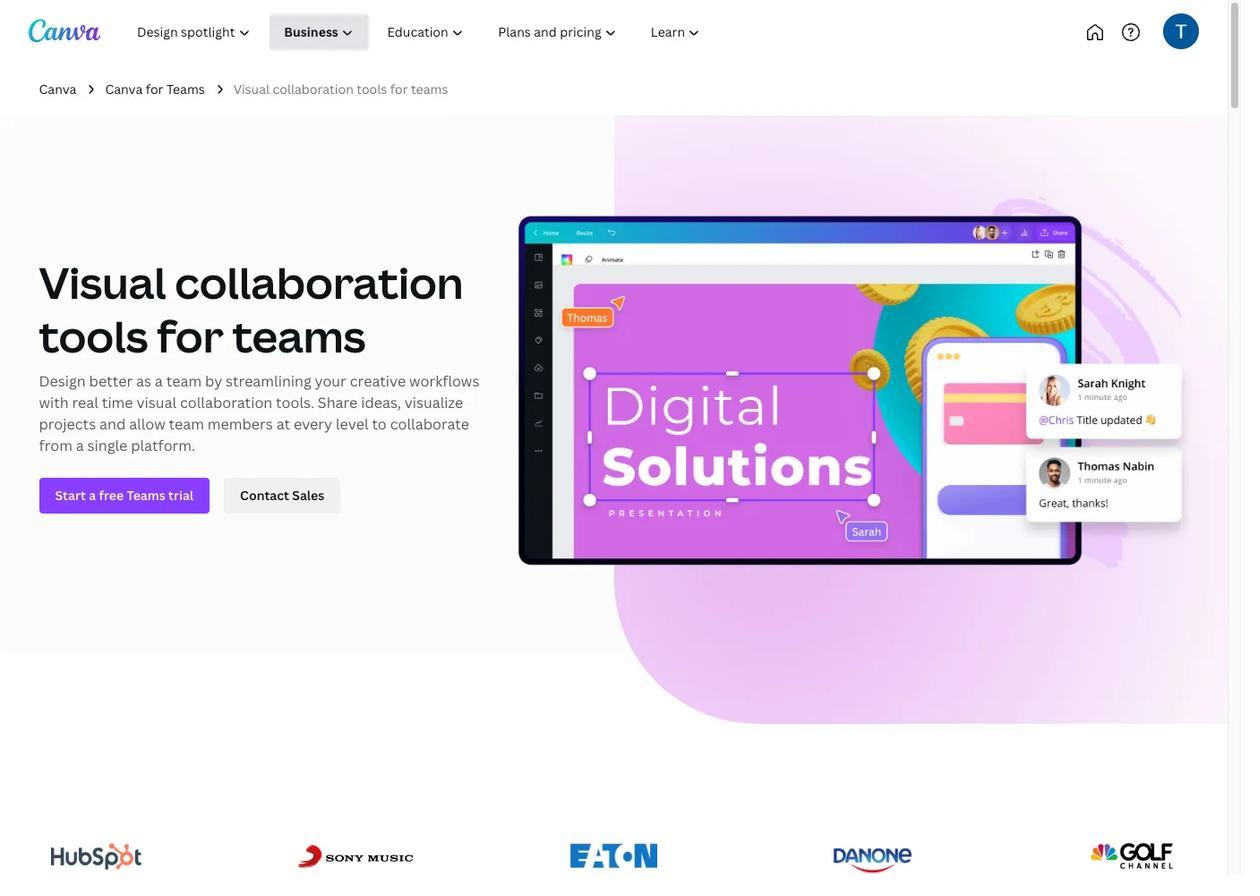 Task type: vqa. For each thing, say whether or not it's contained in the screenshot.
All Button
no



Task type: describe. For each thing, give the bounding box(es) containing it.
1 horizontal spatial a
[[155, 372, 163, 392]]

single
[[87, 436, 127, 456]]

level
[[336, 415, 369, 435]]

better
[[89, 372, 133, 392]]

for for visual collaboration tools for teams
[[390, 81, 408, 98]]

1 vertical spatial team
[[169, 415, 204, 435]]

0 vertical spatial team
[[166, 372, 202, 392]]

teams for visual collaboration tools for teams
[[411, 81, 448, 98]]

real
[[72, 393, 98, 413]]

collaborate
[[390, 415, 469, 435]]

canva for canva
[[39, 81, 76, 98]]

teams
[[166, 81, 205, 98]]

projects
[[39, 415, 96, 435]]

0 horizontal spatial a
[[76, 436, 84, 456]]

members
[[208, 415, 273, 435]]

2 vertical spatial collaboration
[[180, 393, 272, 413]]

visual
[[136, 393, 176, 413]]

allow
[[129, 415, 165, 435]]

streamlining
[[226, 372, 311, 392]]

visual collaboration tools for teams
[[234, 81, 448, 98]]

to
[[372, 415, 387, 435]]

creative
[[350, 372, 406, 392]]

sony music image
[[298, 846, 412, 869]]

share
[[318, 393, 358, 413]]

tools.
[[276, 393, 314, 413]]

time
[[102, 393, 133, 413]]

collaboration for visual collaboration tools for teams
[[273, 81, 354, 98]]

platform.
[[131, 436, 195, 456]]

danone image
[[833, 841, 912, 874]]

as
[[136, 372, 151, 392]]

visualize
[[405, 393, 463, 413]]

canva for teams
[[105, 81, 205, 98]]

collaboration for visual collaboration tools for teams design better as a team by streamlining your creative workflows with real time visual collaboration tools. share ideas, visualize projects and allow team members at every level to collaborate from a single platform.
[[175, 254, 463, 312]]

golf channel image
[[1090, 844, 1173, 871]]

visual collaboration tools for teams design better as a team by streamlining your creative workflows with real time visual collaboration tools. share ideas, visualize projects and allow team members at every level to collaborate from a single platform.
[[39, 254, 479, 456]]

canva for teams link
[[105, 80, 205, 100]]

tools for visual collaboration tools for teams
[[357, 81, 387, 98]]

foreground image - improve collaboration image
[[518, 197, 1189, 574]]



Task type: locate. For each thing, give the bounding box(es) containing it.
frame 10288828 image
[[614, 116, 1228, 725]]

team left by
[[166, 372, 202, 392]]

1 vertical spatial tools
[[39, 308, 148, 366]]

your
[[315, 372, 346, 392]]

tools for visual collaboration tools for teams design better as a team by streamlining your creative workflows with real time visual collaboration tools. share ideas, visualize projects and allow team members at every level to collaborate from a single platform.
[[39, 308, 148, 366]]

canva link
[[39, 80, 76, 100]]

by
[[205, 372, 222, 392]]

for down "top level navigation" element
[[390, 81, 408, 98]]

ideas,
[[361, 393, 401, 413]]

0 horizontal spatial visual
[[39, 254, 166, 312]]

1 canva from the left
[[39, 81, 76, 98]]

a right from
[[76, 436, 84, 456]]

for
[[146, 81, 163, 98], [390, 81, 408, 98], [157, 308, 224, 366]]

1 vertical spatial teams
[[232, 308, 366, 366]]

1 horizontal spatial teams
[[411, 81, 448, 98]]

visual inside the visual collaboration tools for teams design better as a team by streamlining your creative workflows with real time visual collaboration tools. share ideas, visualize projects and allow team members at every level to collaborate from a single platform.
[[39, 254, 166, 312]]

tools
[[357, 81, 387, 98], [39, 308, 148, 366]]

top level navigation element
[[122, 14, 777, 50]]

eaton image
[[570, 845, 657, 870]]

from
[[39, 436, 72, 456]]

every
[[294, 415, 332, 435]]

visual for visual collaboration tools for teams design better as a team by streamlining your creative workflows with real time visual collaboration tools. share ideas, visualize projects and allow team members at every level to collaborate from a single platform.
[[39, 254, 166, 312]]

for inside the visual collaboration tools for teams design better as a team by streamlining your creative workflows with real time visual collaboration tools. share ideas, visualize projects and allow team members at every level to collaborate from a single platform.
[[157, 308, 224, 366]]

0 horizontal spatial teams
[[232, 308, 366, 366]]

and
[[99, 415, 126, 435]]

for up by
[[157, 308, 224, 366]]

teams
[[411, 81, 448, 98], [232, 308, 366, 366]]

visual
[[234, 81, 270, 98], [39, 254, 166, 312]]

design
[[39, 372, 86, 392]]

0 horizontal spatial canva
[[39, 81, 76, 98]]

team up platform.
[[169, 415, 204, 435]]

collaboration
[[273, 81, 354, 98], [175, 254, 463, 312], [180, 393, 272, 413]]

hubspot image
[[51, 845, 141, 870]]

teams inside the visual collaboration tools for teams design better as a team by streamlining your creative workflows with real time visual collaboration tools. share ideas, visualize projects and allow team members at every level to collaborate from a single platform.
[[232, 308, 366, 366]]

teams down "top level navigation" element
[[411, 81, 448, 98]]

for left teams on the top left of page
[[146, 81, 163, 98]]

for for visual collaboration tools for teams design better as a team by streamlining your creative workflows with real time visual collaboration tools. share ideas, visualize projects and allow team members at every level to collaborate from a single platform.
[[157, 308, 224, 366]]

a right as on the left top
[[155, 372, 163, 392]]

1 horizontal spatial tools
[[357, 81, 387, 98]]

2 canva from the left
[[105, 81, 143, 98]]

0 vertical spatial tools
[[357, 81, 387, 98]]

teams for visual collaboration tools for teams design better as a team by streamlining your creative workflows with real time visual collaboration tools. share ideas, visualize projects and allow team members at every level to collaborate from a single platform.
[[232, 308, 366, 366]]

1 vertical spatial visual
[[39, 254, 166, 312]]

a
[[155, 372, 163, 392], [76, 436, 84, 456]]

0 horizontal spatial tools
[[39, 308, 148, 366]]

0 vertical spatial collaboration
[[273, 81, 354, 98]]

1 horizontal spatial visual
[[234, 81, 270, 98]]

1 vertical spatial collaboration
[[175, 254, 463, 312]]

with
[[39, 393, 69, 413]]

canva
[[39, 81, 76, 98], [105, 81, 143, 98]]

0 vertical spatial teams
[[411, 81, 448, 98]]

teams up 'streamlining'
[[232, 308, 366, 366]]

1 horizontal spatial canva
[[105, 81, 143, 98]]

team
[[166, 372, 202, 392], [169, 415, 204, 435]]

canva for canva for teams
[[105, 81, 143, 98]]

workflows
[[409, 372, 479, 392]]

at
[[276, 415, 290, 435]]

visual for visual collaboration tools for teams
[[234, 81, 270, 98]]

0 vertical spatial a
[[155, 372, 163, 392]]

tools inside the visual collaboration tools for teams design better as a team by streamlining your creative workflows with real time visual collaboration tools. share ideas, visualize projects and allow team members at every level to collaborate from a single platform.
[[39, 308, 148, 366]]

1 vertical spatial a
[[76, 436, 84, 456]]

0 vertical spatial visual
[[234, 81, 270, 98]]



